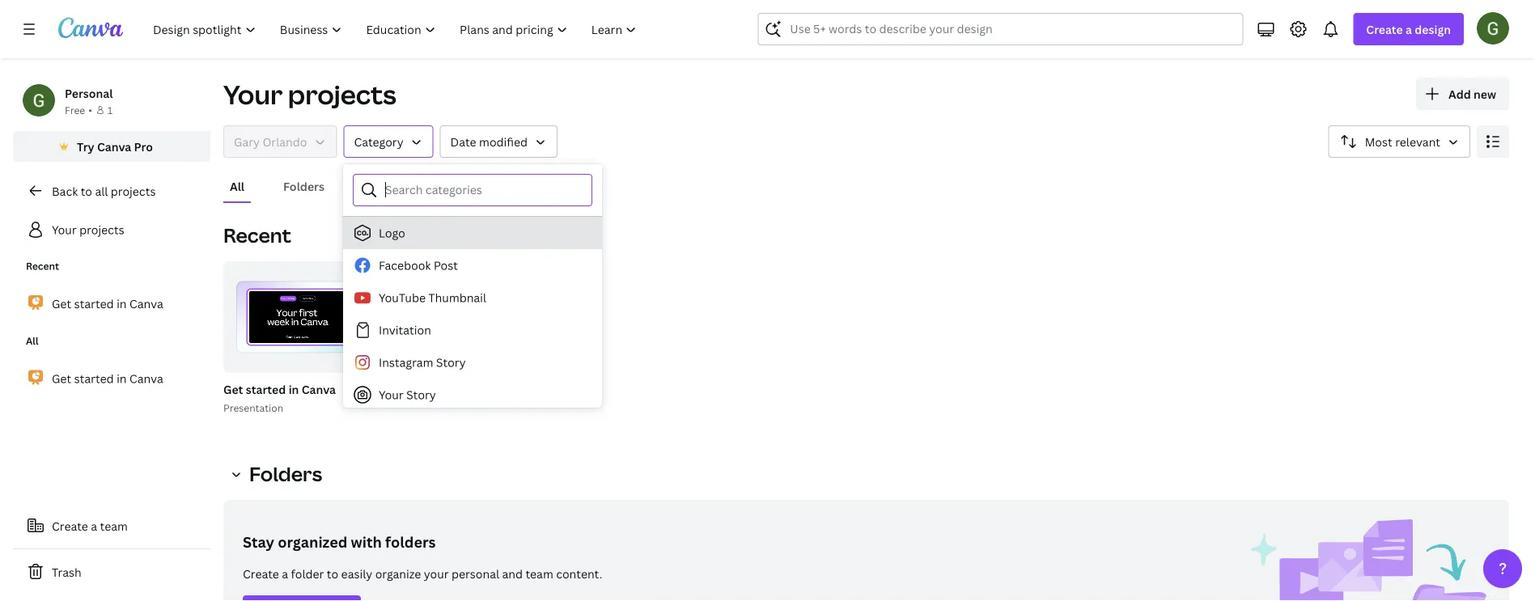 Task type: locate. For each thing, give the bounding box(es) containing it.
2 horizontal spatial your
[[379, 387, 404, 403]]

easily
[[341, 566, 373, 582]]

a inside dropdown button
[[1406, 21, 1413, 37]]

1 vertical spatial recent
[[26, 259, 59, 273]]

projects up category
[[288, 77, 397, 112]]

story inside instagram story button
[[436, 355, 466, 370]]

your down back
[[52, 222, 77, 238]]

team up trash link
[[100, 519, 128, 534]]

2 horizontal spatial create
[[1367, 21, 1404, 37]]

1 horizontal spatial your
[[223, 77, 283, 112]]

get inside get started in canva presentation
[[223, 382, 243, 397]]

your down instagram
[[379, 387, 404, 403]]

create inside button
[[52, 519, 88, 534]]

create left design
[[1367, 21, 1404, 37]]

0 vertical spatial folders
[[283, 179, 325, 194]]

stay organized with folders
[[243, 532, 436, 552]]

1 vertical spatial to
[[327, 566, 339, 582]]

in
[[117, 296, 127, 311], [117, 371, 127, 386], [289, 382, 299, 397]]

your inside 'link'
[[52, 222, 77, 238]]

2 vertical spatial a
[[282, 566, 288, 582]]

1 vertical spatial get started in canva link
[[13, 361, 210, 396]]

your inside button
[[379, 387, 404, 403]]

2 vertical spatial create
[[243, 566, 279, 582]]

0 vertical spatial your projects
[[223, 77, 397, 112]]

0 vertical spatial to
[[81, 183, 92, 199]]

projects
[[288, 77, 397, 112], [111, 183, 156, 199], [79, 222, 124, 238]]

to left all
[[81, 183, 92, 199]]

invitation option
[[343, 314, 602, 346]]

create for create a design
[[1367, 21, 1404, 37]]

1 vertical spatial story
[[406, 387, 436, 403]]

team
[[100, 519, 128, 534], [526, 566, 554, 582]]

story down the instagram story
[[406, 387, 436, 403]]

in for second get started in canva link from the bottom of the page
[[117, 296, 127, 311]]

team inside create a team button
[[100, 519, 128, 534]]

projects down all
[[79, 222, 124, 238]]

Search categories search field
[[385, 175, 582, 206]]

logo
[[379, 225, 405, 241]]

0 horizontal spatial your projects
[[52, 222, 124, 238]]

top level navigation element
[[142, 13, 650, 45]]

Search search field
[[790, 14, 1211, 45]]

get for second get started in canva link from the bottom of the page
[[52, 296, 71, 311]]

get started in canva
[[52, 296, 163, 311], [52, 371, 163, 386]]

trash link
[[13, 556, 210, 589]]

2 get started in canva from the top
[[52, 371, 163, 386]]

folders button
[[223, 458, 332, 491]]

0 vertical spatial create
[[1367, 21, 1404, 37]]

1 horizontal spatial all
[[230, 179, 245, 194]]

images button
[[439, 171, 491, 202]]

pro
[[134, 139, 153, 154]]

youtube thumbnail button
[[343, 282, 602, 314]]

get started in canva link
[[13, 287, 210, 321], [13, 361, 210, 396]]

with
[[351, 532, 382, 552]]

create a team button
[[13, 510, 210, 542]]

2 get started in canva link from the top
[[13, 361, 210, 396]]

1 vertical spatial your projects
[[52, 222, 124, 238]]

1 vertical spatial a
[[91, 519, 97, 534]]

add new
[[1449, 86, 1497, 102]]

folders
[[283, 179, 325, 194], [249, 461, 322, 487]]

0 horizontal spatial team
[[100, 519, 128, 534]]

facebook
[[379, 258, 431, 273]]

logo button
[[343, 217, 602, 249]]

1 horizontal spatial a
[[282, 566, 288, 582]]

canva
[[97, 139, 131, 154], [129, 296, 163, 311], [129, 371, 163, 386], [302, 382, 336, 397]]

a
[[1406, 21, 1413, 37], [91, 519, 97, 534], [282, 566, 288, 582]]

date
[[451, 134, 477, 149]]

0 vertical spatial get started in canva link
[[13, 287, 210, 321]]

1 vertical spatial create
[[52, 519, 88, 534]]

content.
[[556, 566, 603, 582]]

folders down "orlando"
[[283, 179, 325, 194]]

0 vertical spatial all
[[230, 179, 245, 194]]

recent
[[223, 222, 291, 249], [26, 259, 59, 273]]

your projects up "orlando"
[[223, 77, 397, 112]]

get started in canva for 1st get started in canva link from the bottom of the page
[[52, 371, 163, 386]]

recent down all button
[[223, 222, 291, 249]]

1 vertical spatial your
[[52, 222, 77, 238]]

1 horizontal spatial create
[[243, 566, 279, 582]]

create inside dropdown button
[[1367, 21, 1404, 37]]

a left design
[[1406, 21, 1413, 37]]

all
[[230, 179, 245, 194], [26, 334, 38, 348]]

your projects down all
[[52, 222, 124, 238]]

try canva pro button
[[13, 131, 210, 162]]

0 vertical spatial projects
[[288, 77, 397, 112]]

2 vertical spatial your
[[379, 387, 404, 403]]

projects inside your projects 'link'
[[79, 222, 124, 238]]

folder
[[291, 566, 324, 582]]

facebook post button
[[343, 249, 602, 282]]

1 vertical spatial projects
[[111, 183, 156, 199]]

0 vertical spatial recent
[[223, 222, 291, 249]]

0 vertical spatial story
[[436, 355, 466, 370]]

folders inside dropdown button
[[249, 461, 322, 487]]

your up gary
[[223, 77, 283, 112]]

0 vertical spatial team
[[100, 519, 128, 534]]

your projects
[[223, 77, 397, 112], [52, 222, 124, 238]]

instagram
[[379, 355, 433, 370]]

story for your story
[[406, 387, 436, 403]]

a for folder
[[282, 566, 288, 582]]

organized
[[278, 532, 348, 552]]

1
[[108, 103, 113, 117]]

a left folder
[[282, 566, 288, 582]]

list box
[[343, 0, 602, 411]]

your for your story button
[[379, 387, 404, 403]]

date modified
[[451, 134, 528, 149]]

story up your story button
[[436, 355, 466, 370]]

0 vertical spatial a
[[1406, 21, 1413, 37]]

try
[[77, 139, 94, 154]]

a up trash link
[[91, 519, 97, 534]]

a for design
[[1406, 21, 1413, 37]]

started
[[74, 296, 114, 311], [74, 371, 114, 386], [246, 382, 286, 397]]

get started in canva button
[[223, 380, 336, 400]]

get started in canva presentation
[[223, 382, 336, 414]]

try canva pro
[[77, 139, 153, 154]]

most
[[1365, 134, 1393, 149]]

to left easily
[[327, 566, 339, 582]]

1 vertical spatial get started in canva
[[52, 371, 163, 386]]

2 vertical spatial projects
[[79, 222, 124, 238]]

projects right all
[[111, 183, 156, 199]]

your
[[223, 77, 283, 112], [52, 222, 77, 238], [379, 387, 404, 403]]

0 horizontal spatial your
[[52, 222, 77, 238]]

add new button
[[1417, 78, 1510, 110]]

story
[[436, 355, 466, 370], [406, 387, 436, 403]]

youtube
[[379, 290, 426, 306]]

1 vertical spatial folders
[[249, 461, 322, 487]]

get started in canva for second get started in canva link from the bottom of the page
[[52, 296, 163, 311]]

your projects link
[[13, 214, 210, 246]]

create down stay
[[243, 566, 279, 582]]

create
[[1367, 21, 1404, 37], [52, 519, 88, 534], [243, 566, 279, 582]]

0 horizontal spatial create
[[52, 519, 88, 534]]

facebook post option
[[343, 249, 602, 282]]

1 horizontal spatial team
[[526, 566, 554, 582]]

create up trash
[[52, 519, 88, 534]]

to
[[81, 183, 92, 199], [327, 566, 339, 582]]

0 horizontal spatial a
[[91, 519, 97, 534]]

design
[[1415, 21, 1452, 37]]

folders
[[385, 532, 436, 552]]

a inside button
[[91, 519, 97, 534]]

1 get started in canva from the top
[[52, 296, 163, 311]]

folders inside button
[[283, 179, 325, 194]]

add
[[1449, 86, 1472, 102]]

create a design
[[1367, 21, 1452, 37]]

started for 1st get started in canva link from the bottom of the page
[[74, 371, 114, 386]]

get
[[52, 296, 71, 311], [52, 371, 71, 386], [223, 382, 243, 397]]

most relevant
[[1365, 134, 1441, 149]]

0 horizontal spatial all
[[26, 334, 38, 348]]

list box containing logo
[[343, 0, 602, 411]]

recent down your projects 'link'
[[26, 259, 59, 273]]

instagram story button
[[343, 346, 602, 379]]

team right and at the bottom left
[[526, 566, 554, 582]]

2 horizontal spatial a
[[1406, 21, 1413, 37]]

1 vertical spatial team
[[526, 566, 554, 582]]

logo option
[[343, 217, 602, 249]]

1 horizontal spatial your projects
[[223, 77, 397, 112]]

folders up organized
[[249, 461, 322, 487]]

facebook post
[[379, 258, 458, 273]]

started inside get started in canva presentation
[[246, 382, 286, 397]]

None search field
[[758, 13, 1244, 45]]

gary orlando
[[234, 134, 307, 149]]

story inside your story button
[[406, 387, 436, 403]]

1 horizontal spatial recent
[[223, 222, 291, 249]]

your story button
[[343, 379, 602, 411]]

0 horizontal spatial to
[[81, 183, 92, 199]]

create a team
[[52, 519, 128, 534]]

0 vertical spatial get started in canva
[[52, 296, 163, 311]]



Task type: vqa. For each thing, say whether or not it's contained in the screenshot.
story to the bottom
yes



Task type: describe. For each thing, give the bounding box(es) containing it.
create for create a team
[[52, 519, 88, 534]]

projects inside back to all projects link
[[111, 183, 156, 199]]

personal
[[452, 566, 500, 582]]

back to all projects link
[[13, 175, 210, 207]]

back
[[52, 183, 78, 199]]

folders button
[[277, 171, 331, 202]]

to inside back to all projects link
[[81, 183, 92, 199]]

all
[[95, 183, 108, 199]]

category
[[354, 134, 404, 149]]

thumbnail
[[429, 290, 487, 306]]

your projects inside your projects 'link'
[[52, 222, 124, 238]]

images
[[446, 179, 484, 194]]

stay
[[243, 532, 274, 552]]

Owner button
[[223, 125, 337, 158]]

your for your projects 'link'
[[52, 222, 77, 238]]

free
[[65, 103, 85, 117]]

instagram story
[[379, 355, 466, 370]]

your
[[424, 566, 449, 582]]

your story
[[379, 387, 436, 403]]

videos button
[[517, 171, 567, 202]]

Date modified button
[[440, 125, 558, 158]]

Sort by button
[[1329, 125, 1471, 158]]

1 horizontal spatial to
[[327, 566, 339, 582]]

Category button
[[344, 125, 434, 158]]

modified
[[479, 134, 528, 149]]

gary
[[234, 134, 260, 149]]

post
[[434, 258, 458, 273]]

•
[[88, 103, 92, 117]]

in inside get started in canva presentation
[[289, 382, 299, 397]]

designs button
[[357, 171, 413, 202]]

presentation
[[223, 401, 283, 414]]

canva inside button
[[97, 139, 131, 154]]

invitation
[[379, 323, 431, 338]]

videos
[[523, 179, 561, 194]]

1 vertical spatial all
[[26, 334, 38, 348]]

orlando
[[263, 134, 307, 149]]

a for team
[[91, 519, 97, 534]]

in for 1st get started in canva link from the bottom of the page
[[117, 371, 127, 386]]

story for instagram story
[[436, 355, 466, 370]]

trash
[[52, 565, 81, 580]]

started for second get started in canva link from the bottom of the page
[[74, 296, 114, 311]]

gary orlando image
[[1477, 12, 1510, 44]]

back to all projects
[[52, 183, 156, 199]]

designs
[[364, 179, 407, 194]]

and
[[502, 566, 523, 582]]

organize
[[375, 566, 421, 582]]

0 horizontal spatial recent
[[26, 259, 59, 273]]

personal
[[65, 85, 113, 101]]

youtube thumbnail
[[379, 290, 487, 306]]

get for 1st get started in canva link from the bottom of the page
[[52, 371, 71, 386]]

all button
[[223, 171, 251, 202]]

1 get started in canva link from the top
[[13, 287, 210, 321]]

all inside button
[[230, 179, 245, 194]]

create a design button
[[1354, 13, 1464, 45]]

youtube thumbnail option
[[343, 282, 602, 314]]

instagram story option
[[343, 346, 602, 379]]

new
[[1474, 86, 1497, 102]]

invitation button
[[343, 314, 602, 346]]

create for create a folder to easily organize your personal and team content.
[[243, 566, 279, 582]]

free •
[[65, 103, 92, 117]]

relevant
[[1396, 134, 1441, 149]]

your story option
[[343, 379, 602, 411]]

canva inside get started in canva presentation
[[302, 382, 336, 397]]

create a folder to easily organize your personal and team content.
[[243, 566, 603, 582]]

0 vertical spatial your
[[223, 77, 283, 112]]



